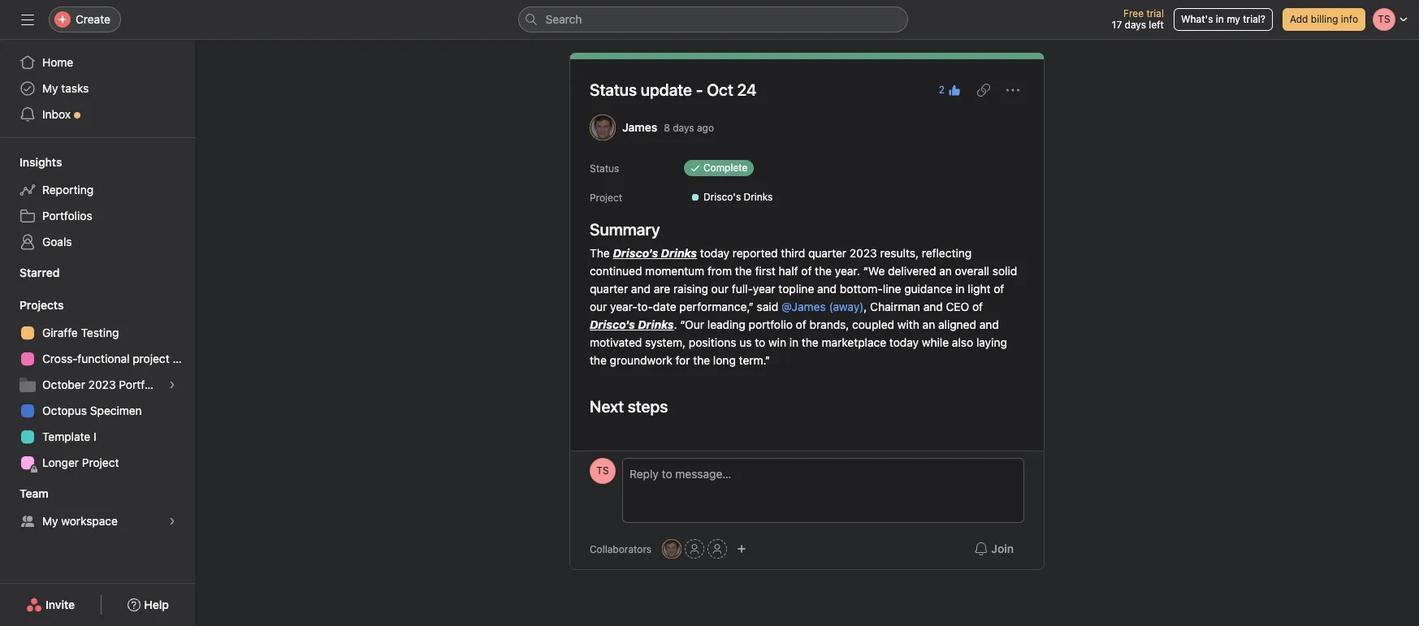 Task type: locate. For each thing, give the bounding box(es) containing it.
free trial 17 days left
[[1113, 7, 1165, 31]]

leading
[[708, 318, 746, 332]]

days inside free trial 17 days left
[[1125, 19, 1147, 31]]

search
[[546, 12, 582, 26]]

cross-functional project plan
[[42, 352, 195, 366]]

0 vertical spatial status
[[590, 80, 637, 99]]

1 status from the top
[[590, 80, 637, 99]]

1 vertical spatial our
[[590, 300, 607, 314]]

2 status from the top
[[590, 163, 620, 175]]

status up summary
[[590, 163, 620, 175]]

ja right the collaborators
[[667, 543, 678, 555]]

0 vertical spatial an
[[940, 264, 952, 278]]

join
[[992, 542, 1014, 556]]

year-
[[610, 300, 638, 314]]

0 horizontal spatial days
[[673, 122, 695, 134]]

drisco's down summary
[[613, 246, 659, 260]]

ja left james
[[598, 121, 608, 133]]

what's in my trial?
[[1182, 13, 1266, 25]]

solid
[[993, 264, 1018, 278]]

giraffe testing link
[[10, 320, 185, 346]]

octopus specimen
[[42, 404, 142, 418]]

2023
[[850, 246, 878, 260], [88, 378, 116, 392]]

project
[[590, 192, 623, 204], [82, 456, 119, 470]]

template i link
[[10, 424, 185, 450]]

0 vertical spatial in
[[1217, 13, 1225, 25]]

2 vertical spatial drisco's
[[590, 318, 635, 332]]

today
[[701, 246, 730, 260], [890, 336, 919, 349]]

my inside the teams element
[[42, 514, 58, 528]]

1 horizontal spatial quarter
[[809, 246, 847, 260]]

projects element
[[0, 291, 195, 480]]

cross-
[[42, 352, 78, 366]]

1 vertical spatial project
[[82, 456, 119, 470]]

in inside button
[[1217, 13, 1225, 25]]

0 vertical spatial days
[[1125, 19, 1147, 31]]

hide sidebar image
[[21, 13, 34, 26]]

see details, october 2023 portfolio image
[[167, 380, 177, 390]]

the down brands,
[[802, 336, 819, 349]]

2023 down cross-functional project plan 'link'
[[88, 378, 116, 392]]

an up while
[[923, 318, 936, 332]]

1 vertical spatial an
[[923, 318, 936, 332]]

the
[[590, 246, 610, 260]]

drisco's inside @james (away) , chairman and ceo of drisco's drinks
[[590, 318, 635, 332]]

team
[[20, 487, 48, 501]]

home
[[42, 55, 73, 69]]

days right 8
[[673, 122, 695, 134]]

2 button
[[934, 79, 966, 102]]

left
[[1150, 19, 1165, 31]]

said
[[757, 300, 779, 314]]

the
[[735, 264, 752, 278], [815, 264, 832, 278], [802, 336, 819, 349], [590, 354, 607, 367], [694, 354, 711, 367]]

drinks up 'momentum'
[[661, 246, 697, 260]]

8
[[664, 122, 670, 134]]

1 vertical spatial status
[[590, 163, 620, 175]]

@james (away) , chairman and ceo of drisco's drinks
[[590, 300, 987, 332]]

to-
[[638, 300, 653, 314]]

1 horizontal spatial in
[[956, 282, 965, 296]]

1 my from the top
[[42, 81, 58, 95]]

giraffe testing
[[42, 326, 119, 340]]

an
[[940, 264, 952, 278], [923, 318, 936, 332]]

drisco's
[[704, 191, 741, 203], [613, 246, 659, 260], [590, 318, 635, 332]]

drisco's drinks link
[[684, 189, 780, 206]]

my tasks link
[[10, 76, 185, 102]]

2 horizontal spatial in
[[1217, 13, 1225, 25]]

24
[[738, 80, 757, 99]]

drisco's drinks
[[704, 191, 773, 203]]

drisco's down complete
[[704, 191, 741, 203]]

0 vertical spatial drisco's
[[704, 191, 741, 203]]

days
[[1125, 19, 1147, 31], [673, 122, 695, 134]]

of inside @james (away) , chairman and ceo of drisco's drinks
[[973, 300, 984, 314]]

global element
[[0, 40, 195, 137]]

ago
[[697, 122, 714, 134]]

october 2023 portfolio link
[[10, 372, 185, 398]]

system,
[[645, 336, 686, 349]]

my
[[42, 81, 58, 95], [42, 514, 58, 528]]

of down solid
[[994, 282, 1005, 296]]

trial?
[[1244, 13, 1266, 25]]

1 horizontal spatial ja
[[667, 543, 678, 555]]

longer
[[42, 456, 79, 470]]

groundwork
[[610, 354, 673, 367]]

insights element
[[0, 148, 195, 258]]

reporting link
[[10, 177, 185, 203]]

project
[[133, 352, 170, 366]]

0 horizontal spatial quarter
[[590, 282, 628, 296]]

of down the @james
[[796, 318, 807, 332]]

today reported third quarter 2023 results, reflecting continued momentum from the first half of the year. "we delivered an overall solid quarter and are raising our full-year topline and bottom-line guidance in light of our year-to-date performance," said
[[590, 246, 1021, 314]]

see details, my workspace image
[[167, 517, 177, 527]]

2023 up the "we
[[850, 246, 878, 260]]

days inside james 8 days ago
[[673, 122, 695, 134]]

what's in my trial? button
[[1174, 8, 1274, 31]]

plan
[[173, 352, 195, 366]]

1 vertical spatial my
[[42, 514, 58, 528]]

from
[[708, 264, 732, 278]]

starred
[[20, 266, 60, 280]]

0 horizontal spatial in
[[790, 336, 799, 349]]

are
[[654, 282, 671, 296]]

collaborators
[[590, 543, 652, 556]]

chairman
[[871, 300, 921, 314]]

1 vertical spatial days
[[673, 122, 695, 134]]

help
[[144, 598, 169, 612]]

of down light
[[973, 300, 984, 314]]

james
[[623, 120, 658, 134]]

info
[[1342, 13, 1359, 25]]

ja
[[598, 121, 608, 133], [667, 543, 678, 555]]

1 vertical spatial ja
[[667, 543, 678, 555]]

1 vertical spatial in
[[956, 282, 965, 296]]

0 vertical spatial project
[[590, 192, 623, 204]]

tasks
[[61, 81, 89, 95]]

2 my from the top
[[42, 514, 58, 528]]

0 vertical spatial ja
[[598, 121, 608, 133]]

also
[[953, 336, 974, 349]]

team button
[[0, 486, 48, 502]]

oct
[[707, 80, 734, 99]]

0 horizontal spatial today
[[701, 246, 730, 260]]

0 vertical spatial today
[[701, 246, 730, 260]]

1 vertical spatial drisco's
[[613, 246, 659, 260]]

of
[[802, 264, 812, 278], [994, 282, 1005, 296], [973, 300, 984, 314], [796, 318, 807, 332]]

delivered
[[888, 264, 937, 278]]

1 vertical spatial today
[[890, 336, 919, 349]]

2 vertical spatial in
[[790, 336, 799, 349]]

0 horizontal spatial 2023
[[88, 378, 116, 392]]

our down from
[[712, 282, 729, 296]]

our left year-
[[590, 300, 607, 314]]

longer project
[[42, 456, 119, 470]]

an inside . "our leading portfolio of brands, coupled with an aligned and motivated system, positions us to win in the marketplace today while also laying the groundwork for the long term."
[[923, 318, 936, 332]]

in
[[1217, 13, 1225, 25], [956, 282, 965, 296], [790, 336, 799, 349]]

in up "ceo"
[[956, 282, 965, 296]]

long
[[714, 354, 736, 367]]

my left tasks
[[42, 81, 58, 95]]

today down with
[[890, 336, 919, 349]]

free
[[1124, 7, 1144, 20]]

2 vertical spatial drinks
[[638, 318, 674, 332]]

quarter
[[809, 246, 847, 260], [590, 282, 628, 296]]

project up summary
[[590, 192, 623, 204]]

my inside global element
[[42, 81, 58, 95]]

1 horizontal spatial today
[[890, 336, 919, 349]]

and inside @james (away) , chairman and ceo of drisco's drinks
[[924, 300, 943, 314]]

0 vertical spatial my
[[42, 81, 58, 95]]

and up laying
[[980, 318, 1000, 332]]

in left my at the right top of page
[[1217, 13, 1225, 25]]

an down reflecting
[[940, 264, 952, 278]]

1 horizontal spatial 2023
[[850, 246, 878, 260]]

template i
[[42, 430, 96, 444]]

more actions image
[[1007, 84, 1020, 97]]

drinks down complete
[[744, 191, 773, 203]]

status
[[590, 80, 637, 99], [590, 163, 620, 175]]

0 horizontal spatial our
[[590, 300, 607, 314]]

drisco's up motivated
[[590, 318, 635, 332]]

,
[[864, 300, 868, 314]]

and down guidance
[[924, 300, 943, 314]]

0 horizontal spatial an
[[923, 318, 936, 332]]

0 vertical spatial 2023
[[850, 246, 878, 260]]

quarter up year.
[[809, 246, 847, 260]]

0 vertical spatial our
[[712, 282, 729, 296]]

1 horizontal spatial an
[[940, 264, 952, 278]]

reported
[[733, 246, 778, 260]]

status up james link
[[590, 80, 637, 99]]

with
[[898, 318, 920, 332]]

quarter down continued
[[590, 282, 628, 296]]

my down team
[[42, 514, 58, 528]]

days right 17
[[1125, 19, 1147, 31]]

project down template i link
[[82, 456, 119, 470]]

and
[[631, 282, 651, 296], [818, 282, 837, 296], [924, 300, 943, 314], [980, 318, 1000, 332]]

1 vertical spatial 2023
[[88, 378, 116, 392]]

in right win
[[790, 336, 799, 349]]

. "our leading portfolio of brands, coupled with an aligned and motivated system, positions us to win in the marketplace today while also laying the groundwork for the long term."
[[590, 318, 1011, 367]]

specimen
[[90, 404, 142, 418]]

drinks down date
[[638, 318, 674, 332]]

1 horizontal spatial our
[[712, 282, 729, 296]]

topline
[[779, 282, 815, 296]]

james 8 days ago
[[623, 120, 714, 134]]

1 vertical spatial quarter
[[590, 282, 628, 296]]

1 horizontal spatial days
[[1125, 19, 1147, 31]]

the right for
[[694, 354, 711, 367]]

today inside . "our leading portfolio of brands, coupled with an aligned and motivated system, positions us to win in the marketplace today while also laying the groundwork for the long term."
[[890, 336, 919, 349]]

today up from
[[701, 246, 730, 260]]



Task type: describe. For each thing, give the bounding box(es) containing it.
portfolio
[[119, 378, 163, 392]]

1 horizontal spatial project
[[590, 192, 623, 204]]

status for status update - oct 24
[[590, 80, 637, 99]]

invite button
[[15, 591, 85, 620]]

search button
[[518, 7, 908, 33]]

0 vertical spatial quarter
[[809, 246, 847, 260]]

status update - oct 24
[[590, 80, 757, 99]]

testing
[[81, 326, 119, 340]]

the up full-
[[735, 264, 752, 278]]

in inside the today reported third quarter 2023 results, reflecting continued momentum from the first half of the year. "we delivered an overall solid quarter and are raising our full-year topline and bottom-line guidance in light of our year-to-date performance," said
[[956, 282, 965, 296]]

longer project link
[[10, 450, 185, 476]]

my for my workspace
[[42, 514, 58, 528]]

add or remove collaborators image
[[737, 545, 747, 554]]

trial
[[1147, 7, 1165, 20]]

motivated
[[590, 336, 642, 349]]

billing
[[1312, 13, 1339, 25]]

ceo
[[947, 300, 970, 314]]

and up to-
[[631, 282, 651, 296]]

ts
[[597, 465, 609, 477]]

bottom-
[[840, 282, 883, 296]]

the drisco's drinks
[[590, 246, 697, 260]]

"our
[[681, 318, 705, 332]]

third
[[781, 246, 806, 260]]

summary
[[590, 220, 660, 239]]

@james
[[782, 300, 826, 314]]

my
[[1227, 13, 1241, 25]]

2
[[939, 84, 945, 96]]

drinks inside @james (away) , chairman and ceo of drisco's drinks
[[638, 318, 674, 332]]

the down motivated
[[590, 354, 607, 367]]

(away)
[[829, 300, 864, 314]]

continued
[[590, 264, 642, 278]]

aligned
[[939, 318, 977, 332]]

brands,
[[810, 318, 850, 332]]

raising
[[674, 282, 709, 296]]

for
[[676, 354, 690, 367]]

copy link image
[[978, 84, 991, 97]]

momentum
[[646, 264, 705, 278]]

half
[[779, 264, 799, 278]]

projects
[[20, 298, 64, 312]]

"we
[[864, 264, 885, 278]]

inbox
[[42, 107, 71, 121]]

positions
[[689, 336, 737, 349]]

year.
[[835, 264, 861, 278]]

my for my tasks
[[42, 81, 58, 95]]

teams element
[[0, 480, 195, 538]]

guidance
[[905, 282, 953, 296]]

an inside the today reported third quarter 2023 results, reflecting continued momentum from the first half of the year. "we delivered an overall solid quarter and are raising our full-year topline and bottom-line guidance in light of our year-to-date performance," said
[[940, 264, 952, 278]]

join button
[[965, 535, 1025, 564]]

to
[[755, 336, 766, 349]]

while
[[922, 336, 949, 349]]

projects button
[[0, 297, 64, 314]]

0 horizontal spatial project
[[82, 456, 119, 470]]

what's
[[1182, 13, 1214, 25]]

the left year.
[[815, 264, 832, 278]]

us
[[740, 336, 752, 349]]

template
[[42, 430, 90, 444]]

line
[[883, 282, 902, 296]]

@james (away) link
[[782, 300, 864, 314]]

1 vertical spatial drinks
[[661, 246, 697, 260]]

help button
[[117, 591, 180, 620]]

octopus specimen link
[[10, 398, 185, 424]]

today inside the today reported third quarter 2023 results, reflecting continued momentum from the first half of the year. "we delivered an overall solid quarter and are raising our full-year topline and bottom-line guidance in light of our year-to-date performance," said
[[701, 246, 730, 260]]

complete
[[704, 162, 748, 174]]

add billing info button
[[1283, 8, 1366, 31]]

0 vertical spatial drinks
[[744, 191, 773, 203]]

ja inside button
[[667, 543, 678, 555]]

and up @james (away) link
[[818, 282, 837, 296]]

of right the half
[[802, 264, 812, 278]]

17
[[1113, 19, 1123, 31]]

inbox link
[[10, 102, 185, 128]]

cross-functional project plan link
[[10, 346, 195, 372]]

in inside . "our leading portfolio of brands, coupled with an aligned and motivated system, positions us to win in the marketplace today while also laying the groundwork for the long term."
[[790, 336, 799, 349]]

-
[[696, 80, 703, 99]]

october 2023 portfolio
[[42, 378, 163, 392]]

2023 inside the today reported third quarter 2023 results, reflecting continued momentum from the first half of the year. "we delivered an overall solid quarter and are raising our full-year topline and bottom-line guidance in light of our year-to-date performance," said
[[850, 246, 878, 260]]

goals link
[[10, 229, 185, 255]]

home link
[[10, 50, 185, 76]]

create
[[76, 12, 111, 26]]

term."
[[739, 354, 771, 367]]

insights button
[[0, 154, 62, 171]]

ja button
[[663, 540, 682, 559]]

win
[[769, 336, 787, 349]]

overall
[[955, 264, 990, 278]]

of inside . "our leading portfolio of brands, coupled with an aligned and motivated system, positions us to win in the marketplace today while also laying the groundwork for the long term."
[[796, 318, 807, 332]]

octopus
[[42, 404, 87, 418]]

starred button
[[0, 265, 60, 281]]

and inside . "our leading portfolio of brands, coupled with an aligned and motivated system, positions us to win in the marketplace today while also laying the groundwork for the long term."
[[980, 318, 1000, 332]]

giraffe
[[42, 326, 78, 340]]

search list box
[[518, 7, 908, 33]]

year
[[753, 282, 776, 296]]

0 horizontal spatial ja
[[598, 121, 608, 133]]

portfolio
[[749, 318, 793, 332]]

status update - oct 24 link
[[590, 80, 757, 99]]

status for status
[[590, 163, 620, 175]]

2023 inside october 2023 portfolio link
[[88, 378, 116, 392]]

.
[[674, 318, 678, 332]]

my workspace link
[[10, 509, 185, 535]]



Task type: vqa. For each thing, say whether or not it's contained in the screenshot.
topmost our
yes



